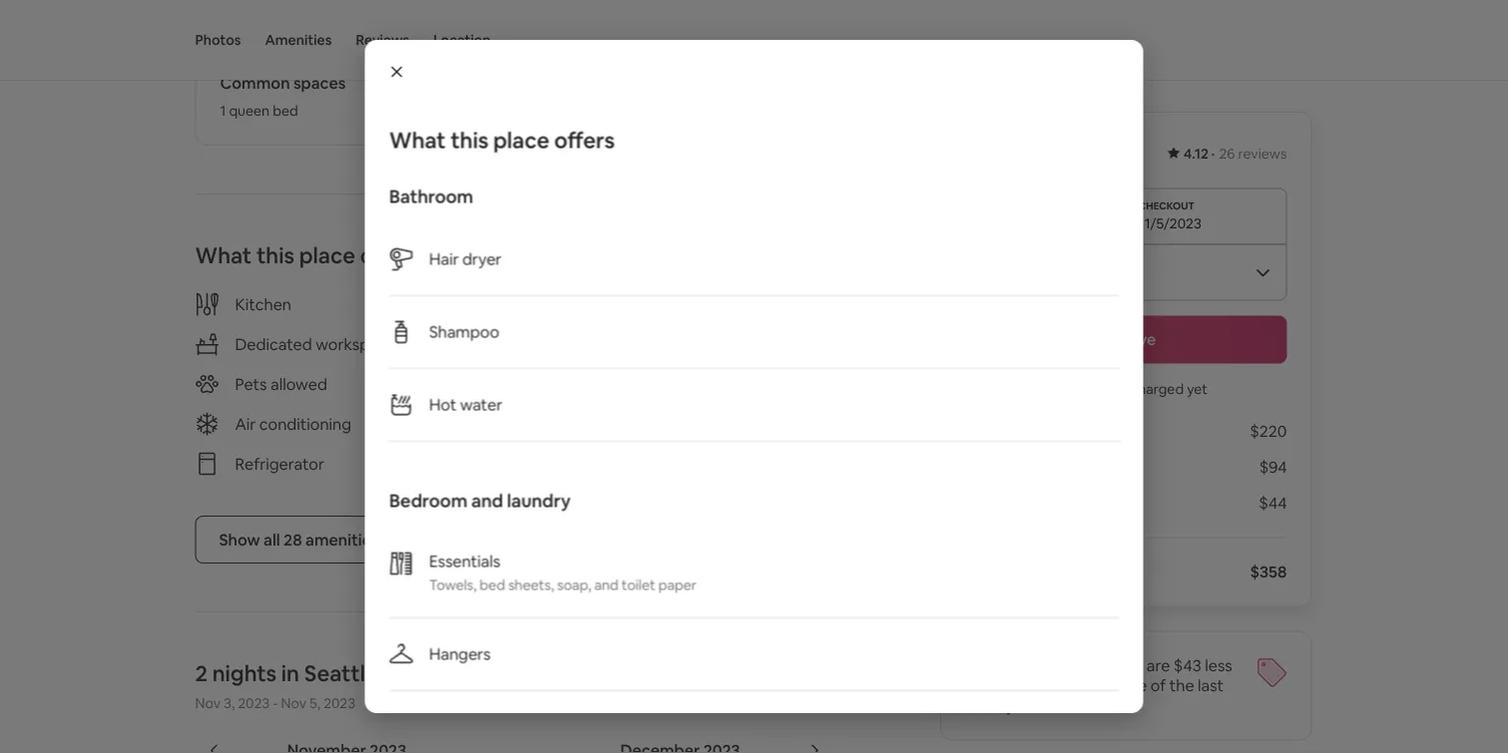 Task type: vqa. For each thing, say whether or not it's contained in the screenshot.
What this place offers corresponding to Kitchen
yes



Task type: describe. For each thing, give the bounding box(es) containing it.
wifi
[[569, 294, 598, 315]]

amenities
[[306, 530, 379, 550]]

what this place offers for kitchen
[[195, 241, 421, 270]]

2 the from the left
[[1170, 676, 1195, 697]]

than
[[966, 676, 999, 697]]

reserve
[[1097, 330, 1157, 350]]

11/5/2023 button
[[966, 188, 1288, 244]]

show all 28 amenities
[[219, 530, 379, 550]]

1
[[220, 102, 226, 120]]

2 nov from the left
[[281, 695, 307, 713]]

air conditioning
[[235, 414, 352, 434]]

$110 x 2 nights
[[966, 421, 1071, 442]]

conditioning
[[259, 414, 352, 434]]

26
[[1220, 145, 1236, 163]]

hair dryer
[[429, 249, 501, 270]]

28
[[284, 530, 302, 550]]

1 horizontal spatial nights
[[1026, 421, 1071, 442]]

reviews button
[[356, 0, 410, 80]]

less
[[1206, 656, 1233, 677]]

11/5/2023
[[1139, 214, 1202, 232]]

rate
[[1118, 676, 1148, 697]]

bed inside common spaces 1 queen bed
[[273, 102, 298, 120]]

0 vertical spatial and
[[471, 489, 503, 513]]

hangers
[[429, 645, 491, 665]]

$110 x 2 nights button
[[966, 421, 1071, 442]]

$43
[[1174, 656, 1202, 677]]

nightly
[[1065, 676, 1115, 697]]

bathroom
[[389, 185, 473, 208]]

dryer
[[462, 249, 501, 270]]

show
[[219, 530, 260, 550]]

photos button
[[195, 0, 241, 80]]

towels,
[[429, 576, 476, 594]]

paper
[[658, 576, 697, 594]]

1 nov from the left
[[195, 695, 221, 713]]

3,
[[224, 695, 235, 713]]

pets allowed
[[235, 374, 327, 394]]

dates
[[1103, 656, 1144, 677]]

sheets,
[[508, 576, 554, 594]]

yet
[[1188, 380, 1208, 398]]

1 horizontal spatial 2
[[1014, 421, 1023, 442]]

your
[[1066, 656, 1099, 677]]

laundry
[[507, 489, 571, 513]]

this for kitchen
[[257, 241, 295, 270]]

$110
[[966, 421, 998, 442]]

common
[[220, 72, 290, 93]]

60
[[966, 696, 985, 717]]

you won't be charged yet
[[1045, 380, 1208, 398]]

avg.
[[1031, 676, 1061, 697]]

refrigerator
[[235, 454, 324, 474]]

seattle
[[304, 660, 378, 688]]

essentials towels, bed sheets, soap, and toilet paper
[[429, 552, 697, 594]]

spaces
[[294, 72, 346, 93]]

$94
[[1260, 457, 1288, 478]]

photos
[[195, 31, 241, 49]]

·
[[1212, 145, 1216, 163]]

what this place offers for bathroom
[[389, 126, 615, 155]]

shampoo
[[429, 322, 499, 343]]

won't
[[1072, 380, 1108, 398]]

and inside essentials towels, bed sheets, soap, and toilet paper
[[594, 576, 618, 594]]

4.12
[[1184, 145, 1209, 163]]

2 nights in seattle nov 3, 2023 - nov 5, 2023
[[195, 660, 378, 713]]

amenities
[[265, 31, 332, 49]]

location button
[[434, 0, 491, 80]]

soap,
[[557, 576, 591, 594]]



Task type: locate. For each thing, give the bounding box(es) containing it.
2023 left -
[[238, 695, 270, 713]]

0 horizontal spatial the
[[1003, 676, 1028, 697]]

1 vertical spatial offers
[[360, 241, 421, 270]]

bedroom and laundry
[[389, 489, 571, 513]]

last
[[1198, 676, 1224, 697]]

this for bathroom
[[450, 126, 488, 155]]

x
[[1002, 421, 1010, 442]]

place inside what this place offers dialog
[[493, 126, 549, 155]]

this
[[450, 126, 488, 155], [257, 241, 295, 270]]

bed inside essentials towels, bed sheets, soap, and toilet paper
[[479, 576, 505, 594]]

place
[[493, 126, 549, 155], [299, 241, 356, 270]]

1 horizontal spatial offers
[[554, 126, 615, 155]]

what inside dialog
[[389, 126, 446, 155]]

what for kitchen
[[195, 241, 252, 270]]

nights up 3,
[[212, 660, 277, 688]]

0 horizontal spatial offers
[[360, 241, 421, 270]]

of
[[1151, 676, 1167, 697]]

1 horizontal spatial place
[[493, 126, 549, 155]]

0 horizontal spatial what
[[195, 241, 252, 270]]

workspace
[[316, 334, 396, 355]]

kitchen
[[235, 294, 292, 315]]

water
[[460, 395, 502, 415]]

nov
[[195, 695, 221, 713], [281, 695, 307, 713]]

0 horizontal spatial nov
[[195, 695, 221, 713]]

1 vertical spatial place
[[299, 241, 356, 270]]

bedroom
[[389, 489, 467, 513]]

1 horizontal spatial and
[[594, 576, 618, 594]]

0 horizontal spatial bed
[[273, 102, 298, 120]]

2
[[1014, 421, 1023, 442], [195, 660, 208, 688]]

dedicated workspace
[[235, 334, 396, 355]]

1 vertical spatial 2
[[195, 660, 208, 688]]

1 vertical spatial nights
[[212, 660, 277, 688]]

what this place offers inside dialog
[[389, 126, 615, 155]]

and left laundry
[[471, 489, 503, 513]]

$358
[[1251, 562, 1288, 583]]

days.
[[988, 696, 1026, 717]]

1 vertical spatial what
[[195, 241, 252, 270]]

offers for bathroom
[[554, 126, 615, 155]]

1 vertical spatial what this place offers
[[195, 241, 421, 270]]

0 vertical spatial what
[[389, 126, 446, 155]]

0 vertical spatial what this place offers
[[389, 126, 615, 155]]

what up kitchen
[[195, 241, 252, 270]]

2023 right 5,
[[324, 695, 356, 713]]

place for kitchen
[[299, 241, 356, 270]]

what up bathroom
[[389, 126, 446, 155]]

what this place offers
[[389, 126, 615, 155], [195, 241, 421, 270]]

offers inside what this place offers dialog
[[554, 126, 615, 155]]

toilet
[[621, 576, 655, 594]]

bed
[[273, 102, 298, 120], [479, 576, 505, 594]]

charged
[[1131, 380, 1185, 398]]

what for bathroom
[[389, 126, 446, 155]]

2 inside 2 nights in seattle nov 3, 2023 - nov 5, 2023
[[195, 660, 208, 688]]

nights right the x
[[1026, 421, 1071, 442]]

hot
[[429, 395, 456, 415]]

allowed
[[271, 374, 327, 394]]

0 horizontal spatial place
[[299, 241, 356, 270]]

0 horizontal spatial and
[[471, 489, 503, 513]]

the
[[1003, 676, 1028, 697], [1170, 676, 1195, 697]]

reviews
[[1239, 145, 1288, 163]]

5,
[[310, 695, 321, 713]]

pets
[[235, 374, 267, 394]]

and left toilet
[[594, 576, 618, 594]]

are
[[1147, 656, 1171, 677]]

nov right -
[[281, 695, 307, 713]]

1 horizontal spatial this
[[450, 126, 488, 155]]

location
[[434, 31, 491, 49]]

0 vertical spatial offers
[[554, 126, 615, 155]]

4.12 · 26 reviews
[[1184, 145, 1288, 163]]

offers for kitchen
[[360, 241, 421, 270]]

1 vertical spatial bed
[[479, 576, 505, 594]]

1 horizontal spatial nov
[[281, 695, 307, 713]]

reserve button
[[966, 316, 1288, 364]]

hot water
[[429, 395, 502, 415]]

1 2023 from the left
[[238, 695, 270, 713]]

all
[[264, 530, 280, 550]]

calendar application
[[171, 719, 1509, 754]]

0 vertical spatial this
[[450, 126, 488, 155]]

what this place offers dialog
[[365, 40, 1144, 754]]

air
[[235, 414, 256, 434]]

hair
[[429, 249, 459, 270]]

essentials
[[429, 552, 500, 572]]

0 horizontal spatial this
[[257, 241, 295, 270]]

0 vertical spatial 2
[[1014, 421, 1023, 442]]

the right of
[[1170, 676, 1195, 697]]

and
[[471, 489, 503, 513], [594, 576, 618, 594]]

2 left in at the left bottom
[[195, 660, 208, 688]]

1 horizontal spatial bed
[[479, 576, 505, 594]]

offers
[[554, 126, 615, 155], [360, 241, 421, 270]]

queen
[[229, 102, 270, 120]]

your dates are $43 less than the avg. nightly rate of the last 60 days.
[[966, 656, 1233, 717]]

what this place offers up bathroom
[[389, 126, 615, 155]]

1 the from the left
[[1003, 676, 1028, 697]]

nights inside 2 nights in seattle nov 3, 2023 - nov 5, 2023
[[212, 660, 277, 688]]

0 vertical spatial nights
[[1026, 421, 1071, 442]]

this up bathroom
[[450, 126, 488, 155]]

2 right the x
[[1014, 421, 1023, 442]]

dedicated
[[235, 334, 312, 355]]

-
[[273, 695, 278, 713]]

the left avg.
[[1003, 676, 1028, 697]]

what this place offers up kitchen
[[195, 241, 421, 270]]

be
[[1111, 380, 1128, 398]]

bed right queen
[[273, 102, 298, 120]]

in
[[281, 660, 300, 688]]

common spaces 1 queen bed
[[220, 72, 346, 120]]

bed down essentials
[[479, 576, 505, 594]]

0 horizontal spatial nights
[[212, 660, 277, 688]]

amenities button
[[265, 0, 332, 80]]

1 horizontal spatial 2023
[[324, 695, 356, 713]]

0 horizontal spatial 2
[[195, 660, 208, 688]]

this up kitchen
[[257, 241, 295, 270]]

2023
[[238, 695, 270, 713], [324, 695, 356, 713]]

1 horizontal spatial what
[[389, 126, 446, 155]]

1 horizontal spatial the
[[1170, 676, 1195, 697]]

nights
[[1026, 421, 1071, 442], [212, 660, 277, 688]]

0 horizontal spatial 2023
[[238, 695, 270, 713]]

1 vertical spatial this
[[257, 241, 295, 270]]

0 vertical spatial bed
[[273, 102, 298, 120]]

reviews
[[356, 31, 410, 49]]

$44
[[1260, 493, 1288, 514]]

$220
[[1251, 421, 1288, 442]]

1 vertical spatial and
[[594, 576, 618, 594]]

you
[[1045, 380, 1069, 398]]

place for bathroom
[[493, 126, 549, 155]]

2 2023 from the left
[[324, 695, 356, 713]]

this inside dialog
[[450, 126, 488, 155]]

what
[[389, 126, 446, 155], [195, 241, 252, 270]]

nov left 3,
[[195, 695, 221, 713]]

0 vertical spatial place
[[493, 126, 549, 155]]

show all 28 amenities button
[[195, 516, 403, 564]]



